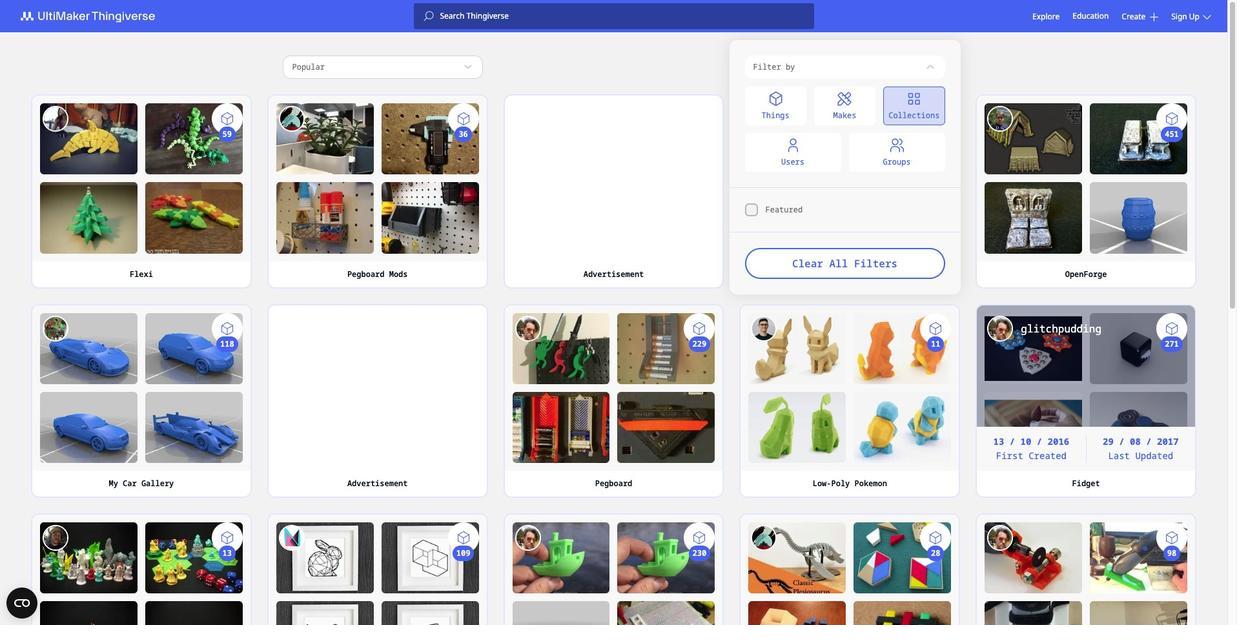 Task type: describe. For each thing, give the bounding box(es) containing it.
11 for 11 / 05 / 2014 first created
[[758, 435, 768, 448]]

15 / 02 / 2017 last updated
[[631, 435, 707, 462]]

2 thumbnail representing calibration image from the left
[[618, 523, 715, 594]]

pegboard mods
[[347, 268, 408, 279]]

updated for 13 / 03 / 2023 last updated
[[191, 450, 229, 462]]

05 for 26 / 05 / 2018
[[894, 435, 905, 448]]

1 thumbnail representing customizable 2d art image from the left
[[276, 523, 374, 594]]

makes button
[[814, 87, 876, 125]]

last for 15
[[636, 450, 658, 462]]

last for 08
[[400, 240, 422, 252]]

avatar image for 82
[[752, 106, 777, 132]]

2020
[[1158, 226, 1179, 238]]

02 inside the 02 / 03 / 2018 first created
[[49, 226, 60, 238]]

create
[[1122, 11, 1146, 22]]

11 / 05 / 2014 first created
[[758, 435, 834, 462]]

31
[[49, 435, 60, 448]]

explore
[[1033, 11, 1060, 22]]

low-poly pokemon link
[[741, 471, 959, 497]]

13 for 13 / 10 / 2016
[[994, 435, 1005, 448]]

users
[[782, 156, 805, 167]]

first for 26
[[997, 240, 1024, 252]]

sign up
[[1172, 11, 1200, 22]]

1 horizontal spatial advertisement
[[584, 268, 644, 279]]

31 / 12 / 2016 first created
[[49, 435, 125, 462]]

last for 30
[[1109, 240, 1130, 252]]

search control image
[[423, 11, 434, 21]]

82
[[932, 129, 941, 140]]

my car gallery
[[109, 478, 174, 489]]

first for 13
[[997, 450, 1024, 462]]

last for 26
[[872, 450, 894, 462]]

updated for 26 / 05 / 2018 last updated
[[900, 450, 938, 462]]

03 for updated
[[185, 435, 196, 448]]

2018 for 30 / 07 / 2018 first created
[[339, 226, 361, 238]]

filters
[[855, 256, 898, 271]]

1 horizontal spatial 13
[[223, 548, 232, 559]]

open widget image
[[6, 588, 37, 619]]

avatar image for 36
[[279, 106, 305, 132]]

plusicon image
[[1151, 13, 1159, 21]]

118
[[220, 338, 234, 349]]

first for 02
[[51, 240, 79, 252]]

26 for 26 / 05 / 2018 last updated
[[867, 435, 878, 448]]

mods
[[389, 268, 408, 279]]

18
[[521, 435, 532, 448]]

groups
[[883, 156, 911, 167]]

explore button
[[1033, 11, 1060, 22]]

2 thumbnail representing rotarytoolhack image from the left
[[1090, 523, 1188, 594]]

05 inside 05 / 08 / 2019 last updated
[[158, 226, 169, 238]]

18 / 05 / 2015 first created
[[521, 435, 597, 462]]

up
[[1190, 11, 1200, 22]]

229
[[693, 338, 707, 349]]

fidget
[[1073, 478, 1101, 489]]

1 thumbnail representing rotarytoolhack image from the left
[[985, 523, 1083, 594]]

low-poly pokemon
[[813, 478, 888, 489]]

dungeon
[[832, 268, 864, 279]]

avatar image for 11
[[752, 316, 777, 341]]

featured
[[766, 204, 803, 215]]

30 / 06 / 2020 last updated
[[1103, 226, 1179, 252]]

clear all filters button
[[745, 248, 945, 279]]

created for 11 / 05 / 2014 first created
[[793, 450, 831, 462]]

flexi link
[[32, 261, 251, 287]]

2014 for 26 / 01 / 2014 first created
[[1048, 226, 1070, 238]]

05 / 08 / 2019 last updated
[[158, 226, 234, 252]]

2019 for 08 / 11 / 2019 last updated
[[449, 226, 470, 238]]

109
[[457, 548, 471, 559]]

13 / 03 / 2023 last updated
[[158, 435, 234, 462]]

my
[[109, 478, 118, 489]]

10
[[1021, 435, 1032, 448]]

avatar image for 118
[[43, 316, 68, 341]]

groups button
[[849, 133, 945, 172]]

15
[[631, 435, 642, 448]]

makes
[[834, 110, 857, 121]]

makerbot logo image
[[13, 8, 171, 24]]

users button
[[745, 133, 841, 172]]

popular
[[292, 61, 325, 72]]

03 for created
[[76, 226, 87, 238]]

last for 29
[[1109, 450, 1130, 462]]

26 / 05 / 2018 last updated
[[867, 435, 943, 462]]

2017 for 29 / 08 / 2017 last updated
[[1158, 435, 1179, 448]]

low-
[[813, 478, 832, 489]]

2023
[[212, 435, 234, 448]]

01
[[1021, 226, 1032, 238]]

08 for 02 / 03 / 2018
[[185, 226, 196, 238]]

13 / 10 / 2016 first created
[[994, 435, 1070, 462]]

29 / 08 / 2017 last updated
[[1103, 435, 1179, 462]]

26 for 26 / 01 / 2014 first created
[[994, 226, 1005, 238]]

first for 30
[[288, 240, 315, 252]]

pegboard mods link
[[269, 261, 487, 287]]

02 / 03 / 2018 first created
[[49, 226, 125, 252]]

08 inside 08 / 11 / 2019 last updated
[[394, 226, 405, 238]]

Search Thingiverse text field
[[434, 11, 814, 21]]

36
[[459, 129, 468, 140]]

openforge 2 dungeon stone series link
[[741, 261, 959, 287]]

education link
[[1073, 9, 1109, 23]]

my car gallery link
[[32, 471, 251, 497]]

avatar image for 109
[[279, 525, 305, 551]]

avatar image for 229
[[515, 316, 541, 341]]

first for 31
[[51, 450, 79, 462]]

05 for 11 / 05 / 2014
[[785, 435, 796, 448]]

glitchpudding
[[1021, 321, 1102, 336]]

1 thumbnail representing calibration image from the left
[[513, 523, 610, 594]]

2018 for 02 / 03 / 2018 first created
[[103, 226, 125, 238]]

1 thumbnail representing 4th edition pocket-tactics image from the left
[[40, 523, 138, 594]]

stone
[[869, 268, 892, 279]]

12
[[76, 435, 87, 448]]

05 for 18 / 05 / 2015
[[548, 435, 559, 448]]

26 / 01 / 2014 first created
[[994, 226, 1070, 252]]

sign
[[1172, 11, 1188, 22]]

avatar image for 59
[[43, 106, 68, 132]]

230
[[693, 548, 707, 559]]

07
[[312, 226, 323, 238]]

gallery
[[141, 478, 174, 489]]

created for 31 / 12 / 2016 first created
[[84, 450, 122, 462]]

2 thumbnail representing 4th edition pocket-tactics image from the left
[[145, 523, 243, 594]]

30 for 30 / 06 / 2020 last updated
[[1103, 226, 1114, 238]]

02 inside "15 / 02 / 2017 last updated"
[[658, 435, 669, 448]]



Task type: vqa. For each thing, say whether or not it's contained in the screenshot.


Task type: locate. For each thing, give the bounding box(es) containing it.
openforge up glitchpudding link
[[1066, 268, 1108, 279]]

0 horizontal spatial 30
[[285, 226, 296, 238]]

2 thumbnail representing customizable 2d art image from the left
[[382, 523, 479, 594]]

11
[[422, 226, 432, 238], [932, 338, 941, 349], [758, 435, 768, 448]]

2014 for 11 / 05 / 2014 first created
[[812, 435, 834, 448]]

first for 11
[[760, 450, 787, 462]]

2019 inside 08 / 11 / 2019 last updated
[[449, 226, 470, 238]]

1 horizontal spatial thumbnail representing puzzles image
[[854, 523, 952, 594]]

05
[[158, 226, 169, 238], [548, 435, 559, 448], [785, 435, 796, 448], [894, 435, 905, 448]]

created down 2015
[[557, 450, 595, 462]]

2019
[[212, 226, 234, 238], [449, 226, 470, 238]]

clear all filters
[[793, 256, 898, 271]]

1 vertical spatial advertisement
[[347, 478, 408, 489]]

created down 12
[[84, 450, 122, 462]]

updated inside "15 / 02 / 2017 last updated"
[[663, 450, 701, 462]]

1 2017 from the left
[[685, 435, 707, 448]]

03 inside 13 / 03 / 2023 last updated
[[185, 435, 196, 448]]

1 horizontal spatial 08
[[394, 226, 405, 238]]

thumbnail representing my car gallery image
[[40, 313, 138, 384], [145, 313, 243, 384], [40, 392, 138, 463], [145, 392, 243, 463]]

avatar image
[[43, 106, 68, 132], [279, 106, 305, 132], [752, 106, 777, 132], [988, 106, 1014, 132], [43, 316, 68, 341], [515, 316, 541, 341], [752, 316, 777, 341], [988, 316, 1014, 341], [43, 525, 68, 551], [279, 525, 305, 551], [515, 525, 541, 551], [752, 525, 777, 551], [988, 525, 1014, 551]]

98
[[1168, 548, 1177, 559]]

1 horizontal spatial 30
[[1103, 226, 1114, 238]]

thumbnail representing rotarytoolhack image
[[985, 523, 1083, 594], [1090, 523, 1188, 594]]

last down "06"
[[1109, 240, 1130, 252]]

1 horizontal spatial thumbnail representing customizable 2d art image
[[382, 523, 479, 594]]

openforge for openforge
[[1066, 268, 1108, 279]]

created for 30 / 07 / 2018 first created
[[320, 240, 358, 252]]

03 inside the 02 / 03 / 2018 first created
[[76, 226, 87, 238]]

first inside 13 / 10 / 2016 first created
[[997, 450, 1024, 462]]

26 up the pokemon
[[867, 435, 878, 448]]

thumbnail representing low-poly pokemon image
[[749, 313, 846, 384], [854, 313, 952, 384], [749, 392, 846, 463], [854, 392, 952, 463]]

1 horizontal spatial pegboard
[[595, 478, 633, 489]]

all
[[830, 256, 848, 271]]

1 openforge from the left
[[776, 268, 818, 279]]

2 vertical spatial 11
[[758, 435, 768, 448]]

2017 inside "15 / 02 / 2017 last updated"
[[685, 435, 707, 448]]

0 horizontal spatial 26
[[867, 435, 878, 448]]

30 left 07
[[285, 226, 296, 238]]

2016 inside 31 / 12 / 2016 first created
[[103, 435, 125, 448]]

30 inside 30 / 07 / 2018 first created
[[285, 226, 296, 238]]

openforge 2 dungeon stone series
[[776, 268, 925, 279]]

1 horizontal spatial 2019
[[449, 226, 470, 238]]

thumbnail representing flexi image
[[40, 103, 138, 175], [145, 103, 243, 175], [40, 182, 138, 254], [145, 182, 243, 254]]

pokemon
[[855, 478, 888, 489]]

created inside the 02 / 03 / 2018 first created
[[84, 240, 122, 252]]

0 horizontal spatial 08
[[185, 226, 196, 238]]

11 inside 08 / 11 / 2019 last updated
[[422, 226, 432, 238]]

first for 18
[[524, 450, 551, 462]]

11 inside 11 / 05 / 2014 first created
[[758, 435, 768, 448]]

08 inside 29 / 08 / 2017 last updated
[[1130, 435, 1141, 448]]

created for 02 / 03 / 2018 first created
[[84, 240, 122, 252]]

updated for 30 / 06 / 2020 last updated
[[1136, 240, 1174, 252]]

2014 inside 11 / 05 / 2014 first created
[[812, 435, 834, 448]]

2 horizontal spatial 2018
[[921, 435, 943, 448]]

2 30 from the left
[[1103, 226, 1114, 238]]

pegboard
[[347, 268, 385, 279], [595, 478, 633, 489]]

last inside 26 / 05 / 2018 last updated
[[872, 450, 894, 462]]

last inside "15 / 02 / 2017 last updated"
[[636, 450, 658, 462]]

2 openforge from the left
[[1066, 268, 1108, 279]]

openforge inside "link"
[[776, 268, 818, 279]]

06
[[1130, 226, 1141, 238]]

fidget link
[[978, 471, 1196, 497]]

glitchpudding link
[[1021, 321, 1102, 336]]

first inside 30 / 07 / 2018 first created
[[288, 240, 315, 252]]

last inside 05 / 08 / 2019 last updated
[[164, 240, 185, 252]]

last down 15
[[636, 450, 658, 462]]

created for 26 / 01 / 2014 first created
[[1029, 240, 1067, 252]]

1 vertical spatial 26
[[867, 435, 878, 448]]

0 horizontal spatial 02
[[49, 226, 60, 238]]

02
[[49, 226, 60, 238], [658, 435, 669, 448]]

2 2019 from the left
[[449, 226, 470, 238]]

updated for 15 / 02 / 2017 last updated
[[663, 450, 701, 462]]

created up low-
[[793, 450, 831, 462]]

openforge left 2
[[776, 268, 818, 279]]

59
[[223, 129, 232, 140]]

1 horizontal spatial 2014
[[1048, 226, 1070, 238]]

flexi
[[130, 268, 153, 279]]

thumbnail representing 4th edition pocket-tactics image
[[40, 523, 138, 594], [145, 523, 243, 594]]

first inside 11 / 05 / 2014 first created
[[760, 450, 787, 462]]

1 horizontal spatial 2018
[[339, 226, 361, 238]]

30 for 30 / 07 / 2018 first created
[[285, 226, 296, 238]]

2018 inside 26 / 05 / 2018 last updated
[[921, 435, 943, 448]]

1 vertical spatial pegboard
[[595, 478, 633, 489]]

collections button
[[884, 87, 945, 125]]

13
[[158, 435, 169, 448], [994, 435, 1005, 448], [223, 548, 232, 559]]

2 horizontal spatial 08
[[1130, 435, 1141, 448]]

last inside 30 / 06 / 2020 last updated
[[1109, 240, 1130, 252]]

13 for 13 / 03 / 2023
[[158, 435, 169, 448]]

1 2019 from the left
[[212, 226, 234, 238]]

30 left "06"
[[1103, 226, 1114, 238]]

2017 for 15 / 02 / 2017 last updated
[[685, 435, 707, 448]]

0 horizontal spatial 2017
[[685, 435, 707, 448]]

2016 for 13 / 10 / 2016 first created
[[1048, 435, 1070, 448]]

avatar image for 230
[[515, 525, 541, 551]]

created inside 31 / 12 / 2016 first created
[[84, 450, 122, 462]]

last up flexi link
[[164, 240, 185, 252]]

0 horizontal spatial 13
[[158, 435, 169, 448]]

0 vertical spatial 03
[[76, 226, 87, 238]]

updated inside 30 / 06 / 2020 last updated
[[1136, 240, 1174, 252]]

0 vertical spatial pegboard
[[347, 268, 385, 279]]

thumbnail representing pegboard mods image
[[276, 103, 374, 175], [382, 103, 479, 175], [276, 182, 374, 254], [382, 182, 479, 254]]

08 / 11 / 2019 last updated
[[394, 226, 470, 252]]

2018 inside 30 / 07 / 2018 first created
[[339, 226, 361, 238]]

education
[[1073, 10, 1109, 21]]

/
[[65, 226, 70, 238], [92, 226, 98, 238], [174, 226, 180, 238], [202, 226, 207, 238], [301, 226, 307, 238], [328, 226, 334, 238], [411, 226, 416, 238], [438, 226, 443, 238], [1010, 226, 1016, 238], [1037, 226, 1043, 238], [1120, 226, 1125, 238], [1147, 226, 1152, 238], [65, 435, 70, 448], [92, 435, 98, 448], [174, 435, 180, 448], [202, 435, 207, 448], [538, 435, 543, 448], [565, 435, 570, 448], [647, 435, 652, 448], [674, 435, 680, 448], [774, 435, 779, 448], [801, 435, 806, 448], [883, 435, 889, 448], [910, 435, 916, 448], [1010, 435, 1016, 448], [1037, 435, 1043, 448], [1120, 435, 1125, 448], [1147, 435, 1152, 448]]

05 inside 26 / 05 / 2018 last updated
[[894, 435, 905, 448]]

30 inside 30 / 06 / 2020 last updated
[[1103, 226, 1114, 238]]

29
[[1103, 435, 1114, 448]]

first
[[51, 240, 79, 252], [288, 240, 315, 252], [997, 240, 1024, 252], [51, 450, 79, 462], [524, 450, 551, 462], [760, 450, 787, 462], [997, 450, 1024, 462]]

last inside 08 / 11 / 2019 last updated
[[400, 240, 422, 252]]

0 horizontal spatial 2018
[[103, 226, 125, 238]]

first inside 18 / 05 / 2015 first created
[[524, 450, 551, 462]]

2016
[[103, 435, 125, 448], [1048, 435, 1070, 448]]

created down 10
[[1029, 450, 1067, 462]]

last down 29
[[1109, 450, 1130, 462]]

13 inside 13 / 03 / 2023 last updated
[[158, 435, 169, 448]]

2016 right 12
[[103, 435, 125, 448]]

thumbnail representing fidget image
[[985, 313, 1083, 384], [1090, 313, 1188, 384], [985, 392, 1083, 463], [1090, 392, 1188, 463]]

created inside 18 / 05 / 2015 first created
[[557, 450, 595, 462]]

created inside 30 / 07 / 2018 first created
[[320, 240, 358, 252]]

2 horizontal spatial 13
[[994, 435, 1005, 448]]

2018
[[103, 226, 125, 238], [339, 226, 361, 238], [921, 435, 943, 448]]

1 horizontal spatial 2016
[[1048, 435, 1070, 448]]

pegboard link
[[505, 471, 723, 497]]

2017
[[685, 435, 707, 448], [1158, 435, 1179, 448]]

thumbnail representing customizable 2d art image
[[276, 523, 374, 594], [382, 523, 479, 594]]

created up flexi link
[[84, 240, 122, 252]]

03
[[76, 226, 87, 238], [185, 435, 196, 448]]

08
[[185, 226, 196, 238], [394, 226, 405, 238], [1130, 435, 1141, 448]]

2018 inside the 02 / 03 / 2018 first created
[[103, 226, 125, 238]]

last inside 29 / 08 / 2017 last updated
[[1109, 450, 1130, 462]]

0 horizontal spatial thumbnail representing calibration image
[[513, 523, 610, 594]]

1 2016 from the left
[[103, 435, 125, 448]]

28
[[932, 548, 941, 559]]

last
[[164, 240, 185, 252], [400, 240, 422, 252], [1109, 240, 1130, 252], [164, 450, 185, 462], [636, 450, 658, 462], [872, 450, 894, 462], [1109, 450, 1130, 462]]

updated inside 05 / 08 / 2019 last updated
[[191, 240, 229, 252]]

1 horizontal spatial openforge
[[1066, 268, 1108, 279]]

1 vertical spatial 11
[[932, 338, 941, 349]]

2 2017 from the left
[[1158, 435, 1179, 448]]

271
[[1165, 338, 1179, 349]]

pegboard left "mods"
[[347, 268, 385, 279]]

things
[[762, 110, 790, 121]]

sign up button
[[1172, 11, 1215, 22]]

2017 right 15
[[685, 435, 707, 448]]

30 / 07 / 2018 first created
[[285, 226, 361, 252]]

thumbnail representing puzzles image
[[749, 523, 846, 594], [854, 523, 952, 594]]

2016 for 31 / 12 / 2016 first created
[[103, 435, 125, 448]]

things button
[[745, 87, 807, 125]]

1 horizontal spatial 11
[[758, 435, 768, 448]]

last inside 13 / 03 / 2023 last updated
[[164, 450, 185, 462]]

avatar image for 451
[[988, 106, 1014, 132]]

1 vertical spatial 03
[[185, 435, 196, 448]]

1 horizontal spatial 02
[[658, 435, 669, 448]]

26 left 01
[[994, 226, 1005, 238]]

updated inside 08 / 11 / 2019 last updated
[[427, 240, 465, 252]]

05 inside 18 / 05 / 2015 first created
[[548, 435, 559, 448]]

openforge
[[776, 268, 818, 279], [1066, 268, 1108, 279]]

created inside 13 / 10 / 2016 first created
[[1029, 450, 1067, 462]]

created down 07
[[320, 240, 358, 252]]

openforge link
[[978, 261, 1196, 287]]

filter by
[[754, 61, 795, 72], [754, 61, 795, 72]]

1 horizontal spatial 03
[[185, 435, 196, 448]]

2 2016 from the left
[[1048, 435, 1070, 448]]

created for 18 / 05 / 2015 first created
[[557, 450, 595, 462]]

451
[[1165, 129, 1179, 140]]

08 inside 05 / 08 / 2019 last updated
[[185, 226, 196, 238]]

created down 01
[[1029, 240, 1067, 252]]

1 thumbnail representing puzzles image from the left
[[749, 523, 846, 594]]

updated inside 13 / 03 / 2023 last updated
[[191, 450, 229, 462]]

updated inside 29 / 08 / 2017 last updated
[[1136, 450, 1174, 462]]

first inside the 02 / 03 / 2018 first created
[[51, 240, 79, 252]]

2
[[822, 268, 827, 279]]

0 vertical spatial 02
[[49, 226, 60, 238]]

first inside 26 / 01 / 2014 first created
[[997, 240, 1024, 252]]

1 vertical spatial 02
[[658, 435, 669, 448]]

updated
[[191, 240, 229, 252], [427, 240, 465, 252], [1136, 240, 1174, 252], [191, 450, 229, 462], [663, 450, 701, 462], [900, 450, 938, 462], [1136, 450, 1174, 462]]

collections
[[889, 110, 940, 121]]

30
[[285, 226, 296, 238], [1103, 226, 1114, 238]]

updated for 29 / 08 / 2017 last updated
[[1136, 450, 1174, 462]]

0 vertical spatial 2014
[[1048, 226, 1070, 238]]

filter
[[754, 61, 781, 72], [754, 61, 781, 72]]

1 horizontal spatial 2017
[[1158, 435, 1179, 448]]

last up "mods"
[[400, 240, 422, 252]]

0 horizontal spatial 11
[[422, 226, 432, 238]]

created for 13 / 10 / 2016 first created
[[1029, 450, 1067, 462]]

13 inside 13 / 10 / 2016 first created
[[994, 435, 1005, 448]]

11 for 11
[[932, 338, 941, 349]]

last for 13
[[164, 450, 185, 462]]

2019 inside 05 / 08 / 2019 last updated
[[212, 226, 234, 238]]

0 vertical spatial 26
[[994, 226, 1005, 238]]

2015
[[576, 435, 597, 448]]

created inside 11 / 05 / 2014 first created
[[793, 450, 831, 462]]

2017 right 29
[[1158, 435, 1179, 448]]

1 horizontal spatial thumbnail representing rotarytoolhack image
[[1090, 523, 1188, 594]]

clear
[[793, 256, 824, 271]]

last up gallery at the bottom of page
[[164, 450, 185, 462]]

created inside 26 / 01 / 2014 first created
[[1029, 240, 1067, 252]]

1 horizontal spatial thumbnail representing 4th edition pocket-tactics image
[[145, 523, 243, 594]]

updated inside 26 / 05 / 2018 last updated
[[900, 450, 938, 462]]

26
[[994, 226, 1005, 238], [867, 435, 878, 448]]

updated for 05 / 08 / 2019 last updated
[[191, 240, 229, 252]]

avatar image for 28
[[752, 525, 777, 551]]

poly
[[832, 478, 850, 489]]

2016 inside 13 / 10 / 2016 first created
[[1048, 435, 1070, 448]]

2019 for 05 / 08 / 2019 last updated
[[212, 226, 234, 238]]

car
[[123, 478, 137, 489]]

0 horizontal spatial 2016
[[103, 435, 125, 448]]

2014 inside 26 / 01 / 2014 first created
[[1048, 226, 1070, 238]]

avatar image for 98
[[988, 525, 1014, 551]]

by
[[786, 61, 795, 72], [786, 61, 795, 72]]

2014
[[1048, 226, 1070, 238], [812, 435, 834, 448]]

0 horizontal spatial 2019
[[212, 226, 234, 238]]

26 inside 26 / 01 / 2014 first created
[[994, 226, 1005, 238]]

0 vertical spatial advertisement
[[584, 268, 644, 279]]

1 horizontal spatial 26
[[994, 226, 1005, 238]]

2017 inside 29 / 08 / 2017 last updated
[[1158, 435, 1179, 448]]

pegboard for pegboard
[[595, 478, 633, 489]]

2014 right 01
[[1048, 226, 1070, 238]]

openforge for openforge 2 dungeon stone series
[[776, 268, 818, 279]]

0 horizontal spatial 03
[[76, 226, 87, 238]]

2 thumbnail representing puzzles image from the left
[[854, 523, 952, 594]]

0 horizontal spatial thumbnail representing puzzles image
[[749, 523, 846, 594]]

pegboard down 15
[[595, 478, 633, 489]]

avatar image for 13
[[43, 525, 68, 551]]

2016 right 10
[[1048, 435, 1070, 448]]

0 horizontal spatial thumbnail representing rotarytoolhack image
[[985, 523, 1083, 594]]

0 vertical spatial 11
[[422, 226, 432, 238]]

thumbnail representing openforge 2 dungeon stone series image
[[749, 103, 846, 175], [854, 103, 952, 175], [749, 182, 846, 254], [854, 182, 952, 254]]

0 horizontal spatial thumbnail representing customizable 2d art image
[[276, 523, 374, 594]]

1 horizontal spatial thumbnail representing calibration image
[[618, 523, 715, 594]]

05 inside 11 / 05 / 2014 first created
[[785, 435, 796, 448]]

26 inside 26 / 05 / 2018 last updated
[[867, 435, 878, 448]]

pegboard for pegboard mods
[[347, 268, 385, 279]]

1 30 from the left
[[285, 226, 296, 238]]

thumbnail representing pegboard image
[[513, 313, 610, 384], [618, 313, 715, 384], [513, 392, 610, 463], [618, 392, 715, 463]]

2018 for 26 / 05 / 2018 last updated
[[921, 435, 943, 448]]

filter by button
[[745, 56, 945, 79], [745, 56, 945, 79]]

thumbnail representing calibration image
[[513, 523, 610, 594], [618, 523, 715, 594]]

1 vertical spatial 2014
[[812, 435, 834, 448]]

updated for 08 / 11 / 2019 last updated
[[427, 240, 465, 252]]

2014 up low-
[[812, 435, 834, 448]]

create button
[[1122, 11, 1159, 22]]

2 horizontal spatial 11
[[932, 338, 941, 349]]

series
[[897, 268, 925, 279]]

0 horizontal spatial advertisement
[[347, 478, 408, 489]]

last for 05
[[164, 240, 185, 252]]

0 horizontal spatial openforge
[[776, 268, 818, 279]]

thumbnail representing openforge image
[[985, 103, 1083, 175], [1090, 103, 1188, 175], [985, 182, 1083, 254], [1090, 182, 1188, 254]]

0 horizontal spatial 2014
[[812, 435, 834, 448]]

last up the pokemon
[[872, 450, 894, 462]]

0 horizontal spatial pegboard
[[347, 268, 385, 279]]

08 for 13 / 10 / 2016
[[1130, 435, 1141, 448]]

first inside 31 / 12 / 2016 first created
[[51, 450, 79, 462]]

0 horizontal spatial thumbnail representing 4th edition pocket-tactics image
[[40, 523, 138, 594]]



